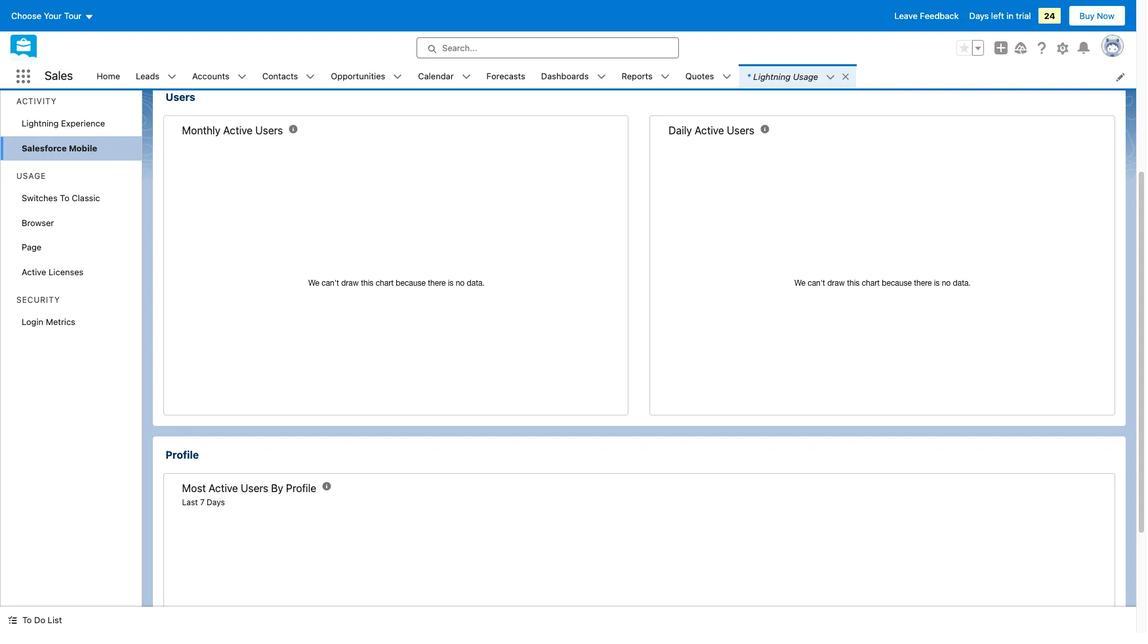 Task type: vqa. For each thing, say whether or not it's contained in the screenshot.
*
yes



Task type: locate. For each thing, give the bounding box(es) containing it.
text default image inside contacts list item
[[306, 72, 315, 82]]

1 horizontal spatial lightning
[[754, 71, 791, 82]]

text default image for accounts
[[237, 72, 247, 82]]

dashboards list item
[[533, 64, 614, 89]]

0 vertical spatial days
[[970, 10, 989, 21]]

text default image for dashboards
[[597, 72, 606, 82]]

salesforce
[[22, 143, 67, 153]]

leave feedback link
[[895, 10, 959, 21]]

0 horizontal spatial usage
[[16, 171, 46, 181]]

0 horizontal spatial days
[[207, 498, 225, 508]]

experience
[[61, 118, 105, 129]]

profile
[[166, 449, 199, 461], [286, 483, 316, 494]]

1 vertical spatial to
[[22, 615, 32, 626]]

list
[[89, 64, 1136, 89]]

list item containing *
[[739, 64, 856, 89]]

home link
[[89, 64, 128, 89]]

text default image inside quotes list item
[[722, 72, 731, 82]]

leads list item
[[128, 64, 184, 89]]

do
[[34, 615, 45, 626]]

quotes link
[[678, 64, 722, 89]]

users down contacts link
[[255, 125, 283, 137]]

users
[[166, 91, 195, 103], [255, 125, 283, 137], [727, 125, 755, 137], [241, 483, 268, 494]]

text default image inside opportunities list item
[[393, 72, 402, 82]]

0 vertical spatial to
[[60, 193, 69, 203]]

to left "classic"
[[60, 193, 69, 203]]

tour
[[64, 10, 82, 21]]

users for most active users by profile
[[241, 483, 268, 494]]

mobile
[[69, 143, 97, 153]]

days left the left
[[970, 10, 989, 21]]

text default image right reports
[[661, 72, 670, 82]]

list item
[[739, 64, 856, 89]]

0 horizontal spatial to
[[22, 615, 32, 626]]

users left by
[[241, 483, 268, 494]]

users for daily active users
[[727, 125, 755, 137]]

profile up 'most'
[[166, 449, 199, 461]]

search... button
[[417, 37, 679, 58]]

forecasts
[[487, 71, 525, 81]]

text default image for opportunities
[[393, 72, 402, 82]]

browser
[[22, 218, 54, 228]]

users for monthly active users
[[255, 125, 283, 137]]

1 horizontal spatial days
[[970, 10, 989, 21]]

licenses
[[49, 267, 84, 277]]

choose your tour
[[11, 10, 82, 21]]

days right '7'
[[207, 498, 225, 508]]

by
[[271, 483, 283, 494]]

1 vertical spatial lightning
[[22, 118, 59, 129]]

text default image inside leads list item
[[167, 72, 177, 82]]

1 vertical spatial profile
[[286, 483, 316, 494]]

text default image for leads
[[167, 72, 177, 82]]

active for daily
[[695, 125, 724, 137]]

to
[[60, 193, 69, 203], [22, 615, 32, 626]]

active right monthly
[[223, 125, 253, 137]]

days left in trial
[[970, 10, 1031, 21]]

text default image inside accounts list item
[[237, 72, 247, 82]]

to do list
[[22, 615, 62, 626]]

text default image
[[306, 72, 315, 82], [462, 72, 471, 82], [597, 72, 606, 82], [661, 72, 670, 82], [722, 72, 731, 82], [8, 616, 17, 626]]

active
[[223, 125, 253, 137], [695, 125, 724, 137], [22, 267, 46, 277], [209, 483, 238, 494]]

users down *
[[727, 125, 755, 137]]

salesforce mobile
[[22, 143, 97, 153]]

to left "do"
[[22, 615, 32, 626]]

1 horizontal spatial usage
[[793, 71, 818, 82]]

active up the last 7 days
[[209, 483, 238, 494]]

dashboards link
[[533, 64, 597, 89]]

days
[[970, 10, 989, 21], [207, 498, 225, 508]]

active for monthly
[[223, 125, 253, 137]]

text default image left *
[[722, 72, 731, 82]]

daily
[[669, 125, 692, 137]]

text default image inside reports list item
[[661, 72, 670, 82]]

dashboards
[[541, 71, 589, 81]]

in
[[1007, 10, 1014, 21]]

text default image for reports
[[661, 72, 670, 82]]

opportunities link
[[323, 64, 393, 89]]

reports link
[[614, 64, 661, 89]]

usage up the switches
[[16, 171, 46, 181]]

login metrics
[[22, 317, 75, 327]]

lightning down activity
[[22, 118, 59, 129]]

classic
[[72, 193, 100, 203]]

text default image left "do"
[[8, 616, 17, 626]]

text default image down 'search...'
[[462, 72, 471, 82]]

profile right by
[[286, 483, 316, 494]]

opportunities
[[331, 71, 385, 81]]

text default image right contacts
[[306, 72, 315, 82]]

trial
[[1016, 10, 1031, 21]]

quotes
[[686, 71, 714, 81]]

group
[[957, 40, 984, 56]]

text default image
[[841, 72, 851, 81], [167, 72, 177, 82], [237, 72, 247, 82], [393, 72, 402, 82], [826, 73, 835, 82]]

active for most
[[209, 483, 238, 494]]

usage
[[793, 71, 818, 82], [16, 171, 46, 181]]

accounts link
[[184, 64, 237, 89]]

0 vertical spatial profile
[[166, 449, 199, 461]]

active right daily
[[695, 125, 724, 137]]

last 7 days
[[182, 498, 225, 508]]

text default image inside dashboards list item
[[597, 72, 606, 82]]

text default image inside calendar list item
[[462, 72, 471, 82]]

daily active users
[[669, 125, 755, 137]]

leave
[[895, 10, 918, 21]]

security
[[16, 295, 60, 305]]

buy
[[1080, 10, 1095, 21]]

lightning right *
[[754, 71, 791, 82]]

usage right *
[[793, 71, 818, 82]]

contacts
[[262, 71, 298, 81]]

leave feedback
[[895, 10, 959, 21]]

switches to classic
[[22, 193, 100, 203]]

lightning
[[754, 71, 791, 82], [22, 118, 59, 129]]

text default image left reports link in the right top of the page
[[597, 72, 606, 82]]



Task type: describe. For each thing, give the bounding box(es) containing it.
most
[[182, 483, 206, 494]]

last
[[182, 498, 198, 508]]

switches
[[22, 193, 58, 203]]

page
[[22, 242, 41, 253]]

0 vertical spatial usage
[[793, 71, 818, 82]]

search...
[[442, 43, 477, 53]]

24
[[1044, 10, 1055, 21]]

lightning experience
[[22, 118, 105, 129]]

now
[[1097, 10, 1115, 21]]

calendar list item
[[410, 64, 479, 89]]

monthly active users
[[182, 125, 283, 137]]

reports list item
[[614, 64, 678, 89]]

opportunities list item
[[323, 64, 410, 89]]

calendar link
[[410, 64, 462, 89]]

activity
[[16, 96, 57, 106]]

buy now button
[[1069, 5, 1126, 26]]

0 horizontal spatial profile
[[166, 449, 199, 461]]

forecasts link
[[479, 64, 533, 89]]

text default image for contacts
[[306, 72, 315, 82]]

1 vertical spatial usage
[[16, 171, 46, 181]]

home
[[97, 71, 120, 81]]

metrics
[[46, 317, 75, 327]]

calendar
[[418, 71, 454, 81]]

reports
[[622, 71, 653, 81]]

buy now
[[1080, 10, 1115, 21]]

login
[[22, 317, 43, 327]]

text default image inside to do list button
[[8, 616, 17, 626]]

to do list button
[[0, 608, 70, 634]]

users down leads list item
[[166, 91, 195, 103]]

1 horizontal spatial profile
[[286, 483, 316, 494]]

leads
[[136, 71, 160, 81]]

feedback
[[920, 10, 959, 21]]

1 vertical spatial days
[[207, 498, 225, 508]]

choose
[[11, 10, 41, 21]]

left
[[991, 10, 1004, 21]]

monthly
[[182, 125, 220, 137]]

to inside button
[[22, 615, 32, 626]]

active down page
[[22, 267, 46, 277]]

accounts
[[192, 71, 229, 81]]

7
[[200, 498, 205, 508]]

contacts list item
[[254, 64, 323, 89]]

accounts list item
[[184, 64, 254, 89]]

leads link
[[128, 64, 167, 89]]

text default image for quotes
[[722, 72, 731, 82]]

text default image for calendar
[[462, 72, 471, 82]]

choose your tour button
[[10, 5, 94, 26]]

1 horizontal spatial to
[[60, 193, 69, 203]]

0 vertical spatial lightning
[[754, 71, 791, 82]]

most active users by profile
[[182, 483, 316, 494]]

your
[[44, 10, 62, 21]]

quotes list item
[[678, 64, 739, 89]]

active licenses
[[22, 267, 84, 277]]

*
[[747, 71, 751, 82]]

list
[[48, 615, 62, 626]]

contacts link
[[254, 64, 306, 89]]

list containing home
[[89, 64, 1136, 89]]

sales
[[45, 69, 73, 83]]

0 horizontal spatial lightning
[[22, 118, 59, 129]]

* lightning usage
[[747, 71, 818, 82]]



